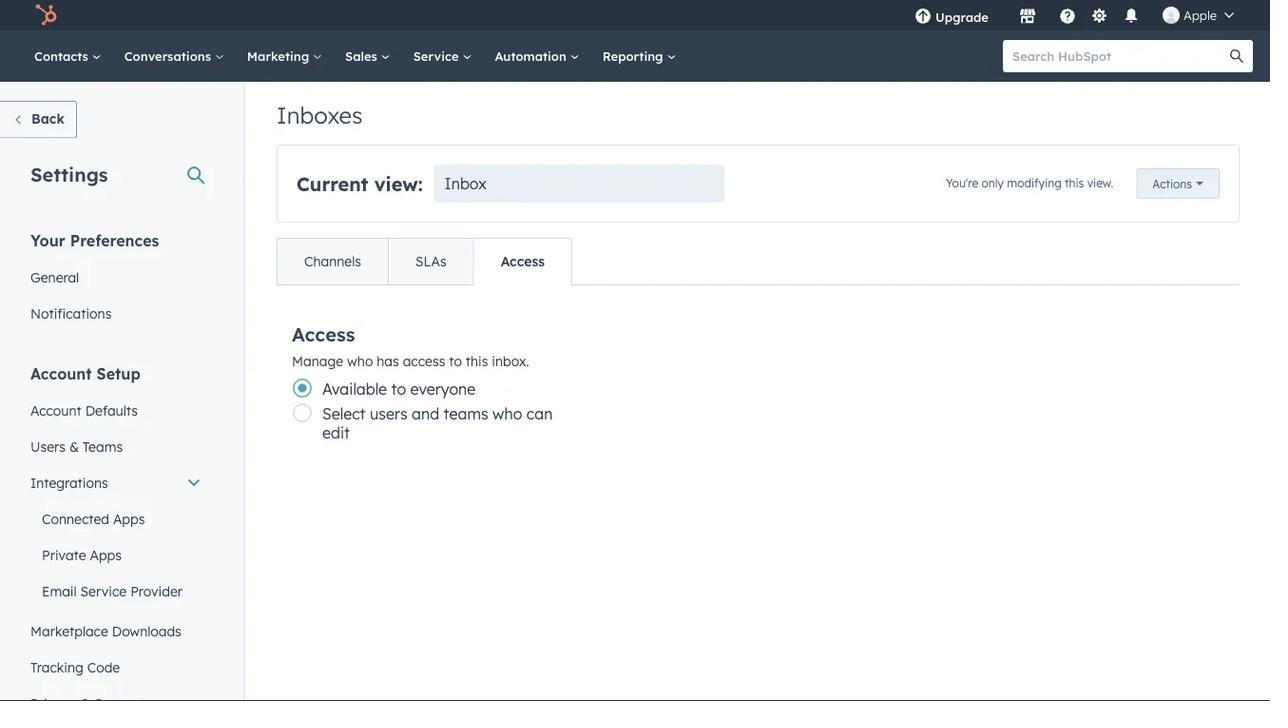 Task type: describe. For each thing, give the bounding box(es) containing it.
your preferences
[[30, 231, 159, 250]]

you're only modifying this view.
[[946, 176, 1114, 190]]

setup
[[97, 364, 141, 383]]

settings image
[[1092, 8, 1109, 25]]

channels
[[304, 253, 362, 270]]

general link
[[19, 259, 213, 295]]

preferences
[[70, 231, 159, 250]]

available to everyone
[[322, 380, 476, 399]]

contacts link
[[23, 30, 113, 82]]

bob builder image
[[1163, 7, 1181, 24]]

account defaults
[[30, 402, 138, 419]]

marketplaces image
[[1020, 9, 1037, 26]]

can
[[527, 404, 553, 423]]

account setup element
[[19, 363, 213, 701]]

defaults
[[85, 402, 138, 419]]

users
[[30, 438, 66, 455]]

tab list containing channels
[[277, 238, 573, 285]]

teams
[[444, 404, 489, 423]]

sales link
[[334, 30, 402, 82]]

contacts
[[34, 48, 92, 64]]

settings
[[30, 162, 108, 186]]

users & teams
[[30, 438, 123, 455]]

email service provider link
[[19, 573, 213, 609]]

current
[[297, 172, 369, 195]]

help image
[[1060, 9, 1077, 26]]

tracking code
[[30, 659, 120, 675]]

1 horizontal spatial this
[[1066, 176, 1085, 190]]

tracking
[[30, 659, 84, 675]]

edit
[[322, 423, 350, 442]]

notifications button
[[1116, 0, 1148, 30]]

access for access
[[501, 253, 545, 270]]

your
[[30, 231, 65, 250]]

service link
[[402, 30, 484, 82]]

you're
[[946, 176, 979, 190]]

select
[[322, 404, 366, 423]]

sales
[[345, 48, 381, 64]]

modifying
[[1008, 176, 1062, 190]]

hubspot link
[[23, 4, 71, 27]]

access link
[[473, 239, 572, 284]]

upgrade image
[[915, 9, 932, 26]]

back link
[[0, 101, 77, 138]]

users
[[370, 404, 408, 423]]

actions
[[1153, 176, 1193, 191]]

private apps
[[42, 547, 122, 563]]

access for access manage who has access to this inbox.
[[292, 322, 355, 346]]

code
[[87, 659, 120, 675]]

slas
[[416, 253, 447, 270]]

conversations link
[[113, 30, 236, 82]]

email
[[42, 583, 77, 599]]

conversations
[[124, 48, 215, 64]]

settings link
[[1088, 5, 1112, 25]]

automation
[[495, 48, 571, 64]]

marketing
[[247, 48, 313, 64]]

this inside access manage who has access to this inbox.
[[466, 353, 488, 370]]

downloads
[[112, 623, 182, 639]]

private apps link
[[19, 537, 213, 573]]

teams
[[83, 438, 123, 455]]

menu containing apple
[[902, 0, 1248, 30]]

access
[[403, 353, 446, 370]]

channels link
[[278, 239, 388, 284]]

apple
[[1184, 7, 1218, 23]]

manage
[[292, 353, 344, 370]]

available
[[322, 380, 387, 399]]

account defaults link
[[19, 392, 213, 429]]

connected apps
[[42, 510, 145, 527]]

to inside access manage who has access to this inbox.
[[449, 353, 462, 370]]

tracking code link
[[19, 649, 213, 685]]

marketplace downloads
[[30, 623, 182, 639]]



Task type: locate. For each thing, give the bounding box(es) containing it.
1 horizontal spatial to
[[449, 353, 462, 370]]

service right sales link
[[414, 48, 463, 64]]

account
[[30, 364, 92, 383], [30, 402, 82, 419]]

search button
[[1221, 40, 1254, 72]]

account setup
[[30, 364, 141, 383]]

account up users
[[30, 402, 82, 419]]

notifications
[[30, 305, 112, 322]]

actions button
[[1137, 168, 1221, 199]]

who
[[347, 353, 373, 370], [493, 404, 523, 423]]

to up users
[[392, 380, 406, 399]]

provider
[[130, 583, 183, 599]]

apple button
[[1152, 0, 1246, 30]]

access manage who has access to this inbox.
[[292, 322, 530, 370]]

upgrade
[[936, 9, 989, 25]]

who inside access manage who has access to this inbox.
[[347, 353, 373, 370]]

0 vertical spatial to
[[449, 353, 462, 370]]

help button
[[1052, 0, 1084, 30]]

inbox button
[[434, 165, 725, 203]]

0 horizontal spatial access
[[292, 322, 355, 346]]

Search HubSpot search field
[[1004, 40, 1237, 72]]

service inside account setup element
[[80, 583, 127, 599]]

hubspot image
[[34, 4, 57, 27]]

0 vertical spatial this
[[1066, 176, 1085, 190]]

apps down integrations "button"
[[113, 510, 145, 527]]

to up everyone on the left
[[449, 353, 462, 370]]

who inside select users and teams who can edit
[[493, 404, 523, 423]]

access up manage
[[292, 322, 355, 346]]

service
[[414, 48, 463, 64], [80, 583, 127, 599]]

0 vertical spatial access
[[501, 253, 545, 270]]

access inside access manage who has access to this inbox.
[[292, 322, 355, 346]]

integrations button
[[19, 465, 213, 501]]

your preferences element
[[19, 230, 213, 332]]

reporting link
[[591, 30, 688, 82]]

1 horizontal spatial service
[[414, 48, 463, 64]]

marketing link
[[236, 30, 334, 82]]

apps for connected apps
[[113, 510, 145, 527]]

slas link
[[388, 239, 473, 284]]

only
[[982, 176, 1004, 190]]

notifications image
[[1123, 9, 1141, 26]]

marketplaces button
[[1008, 0, 1048, 30]]

connected
[[42, 510, 109, 527]]

has
[[377, 353, 399, 370]]

current view:
[[297, 172, 423, 195]]

notifications link
[[19, 295, 213, 332]]

account up "account defaults"
[[30, 364, 92, 383]]

apps for private apps
[[90, 547, 122, 563]]

inboxes
[[277, 101, 363, 129]]

0 vertical spatial service
[[414, 48, 463, 64]]

private
[[42, 547, 86, 563]]

menu item
[[1003, 0, 1006, 30]]

email service provider
[[42, 583, 183, 599]]

2 account from the top
[[30, 402, 82, 419]]

this left inbox.
[[466, 353, 488, 370]]

users & teams link
[[19, 429, 213, 465]]

1 vertical spatial service
[[80, 583, 127, 599]]

service down private apps link
[[80, 583, 127, 599]]

integrations
[[30, 474, 108, 491]]

view:
[[374, 172, 423, 195]]

0 horizontal spatial service
[[80, 583, 127, 599]]

apps
[[113, 510, 145, 527], [90, 547, 122, 563]]

this
[[1066, 176, 1085, 190], [466, 353, 488, 370]]

and
[[412, 404, 440, 423]]

who left the has
[[347, 353, 373, 370]]

1 vertical spatial account
[[30, 402, 82, 419]]

0 vertical spatial account
[[30, 364, 92, 383]]

everyone
[[411, 380, 476, 399]]

0 horizontal spatial who
[[347, 353, 373, 370]]

0 horizontal spatial to
[[392, 380, 406, 399]]

access right slas
[[501, 253, 545, 270]]

to
[[449, 353, 462, 370], [392, 380, 406, 399]]

apps up "email service provider"
[[90, 547, 122, 563]]

1 vertical spatial who
[[493, 404, 523, 423]]

inbox
[[445, 174, 487, 193]]

menu
[[902, 0, 1248, 30]]

1 horizontal spatial who
[[493, 404, 523, 423]]

marketplace
[[30, 623, 108, 639]]

1 vertical spatial access
[[292, 322, 355, 346]]

marketplace downloads link
[[19, 613, 213, 649]]

1 account from the top
[[30, 364, 92, 383]]

this left view.
[[1066, 176, 1085, 190]]

reporting
[[603, 48, 667, 64]]

0 vertical spatial who
[[347, 353, 373, 370]]

1 vertical spatial to
[[392, 380, 406, 399]]

1 vertical spatial apps
[[90, 547, 122, 563]]

0 vertical spatial apps
[[113, 510, 145, 527]]

back
[[31, 110, 65, 127]]

1 vertical spatial this
[[466, 353, 488, 370]]

search image
[[1231, 49, 1244, 63]]

connected apps link
[[19, 501, 213, 537]]

account for account setup
[[30, 364, 92, 383]]

general
[[30, 269, 79, 285]]

view.
[[1088, 176, 1114, 190]]

who left can
[[493, 404, 523, 423]]

access
[[501, 253, 545, 270], [292, 322, 355, 346]]

tab list
[[277, 238, 573, 285]]

inbox.
[[492, 353, 530, 370]]

1 horizontal spatial access
[[501, 253, 545, 270]]

automation link
[[484, 30, 591, 82]]

select users and teams who can edit
[[322, 404, 553, 442]]

0 horizontal spatial this
[[466, 353, 488, 370]]

&
[[69, 438, 79, 455]]

account for account defaults
[[30, 402, 82, 419]]



Task type: vqa. For each thing, say whether or not it's contained in the screenshot.
Actions
yes



